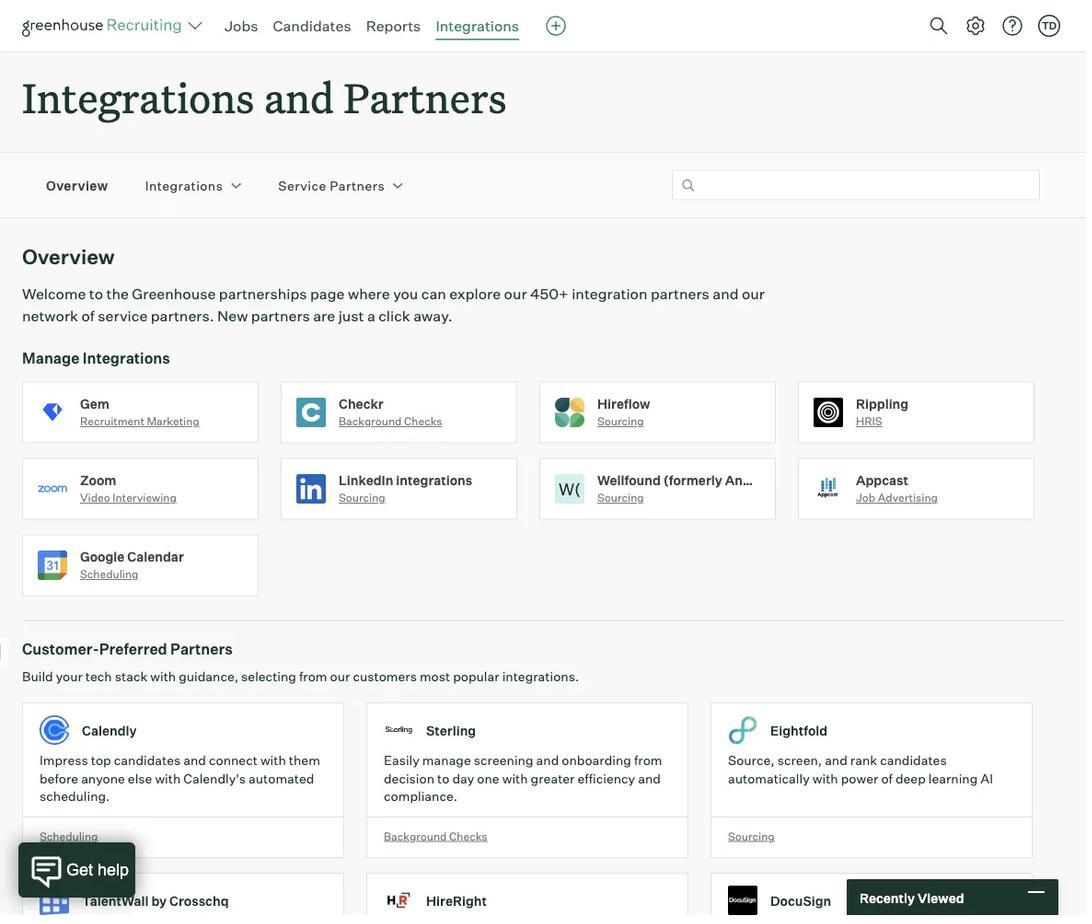 Task type: locate. For each thing, give the bounding box(es) containing it.
2 vertical spatial partners
[[170, 640, 233, 659]]

to
[[89, 285, 103, 303], [438, 771, 450, 787]]

sterling
[[426, 723, 476, 739]]

1 vertical spatial of
[[882, 771, 893, 787]]

are
[[313, 307, 335, 325]]

sourcing down linkedin
[[339, 491, 386, 505]]

of left service
[[81, 307, 95, 325]]

tech
[[86, 669, 112, 685]]

partnerships
[[219, 285, 307, 303]]

service
[[278, 177, 327, 193]]

0 vertical spatial background
[[339, 415, 402, 428]]

0 vertical spatial partners
[[651, 285, 710, 303]]

scheduling
[[80, 568, 139, 581], [40, 830, 98, 843]]

with down screen,
[[813, 771, 839, 787]]

0 vertical spatial integrations link
[[436, 17, 520, 35]]

0 vertical spatial checks
[[404, 415, 443, 428]]

hireright link
[[367, 873, 711, 916]]

talentwall
[[82, 893, 149, 909]]

1 horizontal spatial of
[[882, 771, 893, 787]]

1 vertical spatial from
[[635, 753, 663, 769]]

0 horizontal spatial candidates
[[114, 753, 181, 769]]

1 vertical spatial to
[[438, 771, 450, 787]]

0 horizontal spatial checks
[[404, 415, 443, 428]]

with down screening
[[503, 771, 528, 787]]

docusign link
[[711, 873, 1056, 916]]

talentwall by crosschq link
[[22, 873, 367, 916]]

partners up guidance,
[[170, 640, 233, 659]]

candidates up deep
[[881, 753, 947, 769]]

click
[[379, 307, 411, 325]]

screening
[[474, 753, 534, 769]]

crosschq
[[169, 893, 229, 909]]

0 horizontal spatial integrations link
[[145, 176, 223, 194]]

service partners link
[[278, 176, 385, 194]]

new
[[217, 307, 248, 325]]

from
[[299, 669, 327, 685], [635, 753, 663, 769]]

integrations
[[396, 472, 473, 488]]

1 vertical spatial overview
[[22, 244, 115, 270]]

angellist
[[726, 472, 786, 488]]

appcast job advertising
[[857, 472, 939, 505]]

background checks
[[384, 830, 488, 843]]

and inside source, screen, and rank candidates automatically with power of deep learning ai
[[825, 753, 848, 769]]

partners down partnerships
[[251, 307, 310, 325]]

0 vertical spatial to
[[89, 285, 103, 303]]

background down the checkr
[[339, 415, 402, 428]]

w(
[[559, 479, 581, 499]]

2 candidates from the left
[[881, 753, 947, 769]]

automatically
[[729, 771, 810, 787]]

from up efficiency
[[635, 753, 663, 769]]

away.
[[414, 307, 453, 325]]

popular
[[453, 669, 500, 685]]

reports link
[[366, 17, 421, 35]]

candidates inside the impress top candidates and connect with them before anyone else with calendly's automated scheduling.
[[114, 753, 181, 769]]

0 vertical spatial of
[[81, 307, 95, 325]]

1 vertical spatial checks
[[450, 830, 488, 843]]

with inside source, screen, and rank candidates automatically with power of deep learning ai
[[813, 771, 839, 787]]

0 vertical spatial scheduling
[[80, 568, 139, 581]]

background
[[339, 415, 402, 428], [384, 830, 447, 843]]

td
[[1043, 19, 1058, 32]]

else
[[128, 771, 152, 787]]

with
[[150, 669, 176, 685], [261, 753, 286, 769], [155, 771, 181, 787], [503, 771, 528, 787], [813, 771, 839, 787]]

easily manage screening and onboarding from decision to day one with greater efficiency and compliance.
[[384, 753, 663, 805]]

ai
[[981, 771, 994, 787]]

sourcing inside linkedin integrations sourcing
[[339, 491, 386, 505]]

stack
[[115, 669, 148, 685]]

1 horizontal spatial checks
[[450, 830, 488, 843]]

1 horizontal spatial from
[[635, 753, 663, 769]]

screen,
[[778, 753, 823, 769]]

checks up "integrations"
[[404, 415, 443, 428]]

of left deep
[[882, 771, 893, 787]]

recently viewed
[[860, 890, 965, 906]]

checkr background checks
[[339, 396, 443, 428]]

appcast
[[857, 472, 909, 488]]

a
[[367, 307, 376, 325]]

sourcing inside the wellfound (formerly angellist talent) sourcing
[[598, 491, 645, 505]]

background down compliance.
[[384, 830, 447, 843]]

of inside welcome to the greenhouse partnerships page where you can explore our 450+ integration partners and our network of service partners. new partners are just a click away.
[[81, 307, 95, 325]]

partners right the integration
[[651, 285, 710, 303]]

hris
[[857, 415, 883, 428]]

rippling hris
[[857, 396, 909, 428]]

1 horizontal spatial to
[[438, 771, 450, 787]]

of inside source, screen, and rank candidates automatically with power of deep learning ai
[[882, 771, 893, 787]]

candidates inside source, screen, and rank candidates automatically with power of deep learning ai
[[881, 753, 947, 769]]

manage
[[423, 753, 471, 769]]

to left the
[[89, 285, 103, 303]]

job
[[857, 491, 876, 505]]

recently
[[860, 890, 916, 906]]

manage
[[22, 349, 80, 367]]

anyone
[[81, 771, 125, 787]]

checks
[[404, 415, 443, 428], [450, 830, 488, 843]]

easily
[[384, 753, 420, 769]]

to down manage
[[438, 771, 450, 787]]

scheduling inside google calendar scheduling
[[80, 568, 139, 581]]

0 horizontal spatial from
[[299, 669, 327, 685]]

you
[[393, 285, 418, 303]]

partners for integrations and partners
[[344, 70, 507, 124]]

1 candidates from the left
[[114, 753, 181, 769]]

sourcing down hireflow
[[598, 415, 645, 428]]

overview
[[46, 177, 108, 193], [22, 244, 115, 270]]

scheduling down scheduling.
[[40, 830, 98, 843]]

checks down day on the left
[[450, 830, 488, 843]]

talentwall by crosschq
[[82, 893, 229, 909]]

them
[[289, 753, 320, 769]]

calendly
[[82, 723, 137, 739]]

1 vertical spatial background
[[384, 830, 447, 843]]

from right selecting
[[299, 669, 327, 685]]

integrations.
[[503, 669, 580, 685]]

automated
[[249, 771, 314, 787]]

interviewing
[[113, 491, 177, 505]]

partners
[[344, 70, 507, 124], [330, 177, 385, 193], [170, 640, 233, 659]]

customers
[[353, 669, 417, 685]]

0 vertical spatial partners
[[344, 70, 507, 124]]

1 vertical spatial partners
[[251, 307, 310, 325]]

partners for customer-preferred partners
[[170, 640, 233, 659]]

None text field
[[672, 170, 1041, 201]]

rank
[[851, 753, 878, 769]]

scheduling down google
[[80, 568, 139, 581]]

reports
[[366, 17, 421, 35]]

integrations for the rightmost integrations link
[[436, 17, 520, 35]]

integrations
[[436, 17, 520, 35], [22, 70, 255, 124], [145, 177, 223, 193], [83, 349, 170, 367]]

1 horizontal spatial candidates
[[881, 753, 947, 769]]

1 horizontal spatial integrations link
[[436, 17, 520, 35]]

partners right the service
[[330, 177, 385, 193]]

0 horizontal spatial of
[[81, 307, 95, 325]]

sourcing inside hireflow sourcing
[[598, 415, 645, 428]]

docusign
[[771, 893, 832, 909]]

with inside easily manage screening and onboarding from decision to day one with greater efficiency and compliance.
[[503, 771, 528, 787]]

sourcing down "wellfound"
[[598, 491, 645, 505]]

google calendar scheduling
[[80, 549, 184, 581]]

hireflow sourcing
[[598, 396, 651, 428]]

most
[[420, 669, 451, 685]]

partners down reports link
[[344, 70, 507, 124]]

candidates up else
[[114, 753, 181, 769]]

to inside welcome to the greenhouse partnerships page where you can explore our 450+ integration partners and our network of service partners. new partners are just a click away.
[[89, 285, 103, 303]]

0 horizontal spatial to
[[89, 285, 103, 303]]



Task type: describe. For each thing, give the bounding box(es) containing it.
0 vertical spatial overview
[[46, 177, 108, 193]]

checks inside "checkr background checks"
[[404, 415, 443, 428]]

configure image
[[965, 15, 987, 37]]

gem
[[80, 396, 110, 412]]

(formerly
[[664, 472, 723, 488]]

and inside welcome to the greenhouse partnerships page where you can explore our 450+ integration partners and our network of service partners. new partners are just a click away.
[[713, 285, 739, 303]]

video
[[80, 491, 110, 505]]

integration
[[572, 285, 648, 303]]

sourcing down automatically
[[729, 830, 775, 843]]

1 horizontal spatial partners
[[651, 285, 710, 303]]

candidates
[[273, 17, 352, 35]]

explore
[[450, 285, 501, 303]]

service partners
[[278, 177, 385, 193]]

learning
[[929, 771, 978, 787]]

top
[[91, 753, 111, 769]]

with right stack
[[150, 669, 176, 685]]

build
[[22, 669, 53, 685]]

from inside easily manage screening and onboarding from decision to day one with greater efficiency and compliance.
[[635, 753, 663, 769]]

calendar
[[127, 549, 184, 565]]

impress top candidates and connect with them before anyone else with calendly's automated scheduling.
[[40, 753, 320, 805]]

preferred
[[99, 640, 167, 659]]

1 vertical spatial integrations link
[[145, 176, 223, 194]]

customer-preferred partners
[[22, 640, 233, 659]]

integrations and partners
[[22, 70, 507, 124]]

efficiency
[[578, 771, 636, 787]]

can
[[422, 285, 447, 303]]

0 horizontal spatial partners
[[251, 307, 310, 325]]

hireflow
[[598, 396, 651, 412]]

rippling
[[857, 396, 909, 412]]

guidance,
[[179, 669, 239, 685]]

greenhouse recruiting image
[[22, 15, 188, 37]]

compliance.
[[384, 789, 458, 805]]

partners.
[[151, 307, 214, 325]]

manage integrations
[[22, 349, 170, 367]]

your
[[56, 669, 83, 685]]

recruitment
[[80, 415, 144, 428]]

with up automated
[[261, 753, 286, 769]]

calendly's
[[184, 771, 246, 787]]

zoom video interviewing
[[80, 472, 177, 505]]

scheduling.
[[40, 789, 110, 805]]

the
[[106, 285, 129, 303]]

gem recruitment marketing
[[80, 396, 200, 428]]

decision
[[384, 771, 435, 787]]

to inside easily manage screening and onboarding from decision to day one with greater efficiency and compliance.
[[438, 771, 450, 787]]

service
[[98, 307, 148, 325]]

2 horizontal spatial our
[[742, 285, 765, 303]]

by
[[151, 893, 167, 909]]

search image
[[928, 15, 951, 37]]

power
[[842, 771, 879, 787]]

one
[[477, 771, 500, 787]]

zoom
[[80, 472, 116, 488]]

linkedin integrations sourcing
[[339, 472, 473, 505]]

1 horizontal spatial our
[[504, 285, 527, 303]]

0 horizontal spatial our
[[330, 669, 350, 685]]

selecting
[[241, 669, 297, 685]]

viewed
[[918, 890, 965, 906]]

background inside "checkr background checks"
[[339, 415, 402, 428]]

checkr
[[339, 396, 384, 412]]

td button
[[1035, 11, 1065, 41]]

with right else
[[155, 771, 181, 787]]

onboarding
[[562, 753, 632, 769]]

network
[[22, 307, 78, 325]]

greenhouse
[[132, 285, 216, 303]]

talent)
[[789, 472, 834, 488]]

1 vertical spatial scheduling
[[40, 830, 98, 843]]

google
[[80, 549, 125, 565]]

impress
[[40, 753, 88, 769]]

where
[[348, 285, 390, 303]]

marketing
[[147, 415, 200, 428]]

td button
[[1039, 15, 1061, 37]]

integrations for the bottommost integrations link
[[145, 177, 223, 193]]

welcome to the greenhouse partnerships page where you can explore our 450+ integration partners and our network of service partners. new partners are just a click away.
[[22, 285, 765, 325]]

1 vertical spatial partners
[[330, 177, 385, 193]]

and inside the impress top candidates and connect with them before anyone else with calendly's automated scheduling.
[[183, 753, 206, 769]]

just
[[339, 307, 364, 325]]

wellfound
[[598, 472, 661, 488]]

candidates link
[[273, 17, 352, 35]]

0 vertical spatial from
[[299, 669, 327, 685]]

day
[[453, 771, 475, 787]]

greater
[[531, 771, 575, 787]]

build your tech stack with guidance, selecting from our customers most popular integrations.
[[22, 669, 580, 685]]

overview link
[[46, 176, 108, 194]]

source, screen, and rank candidates automatically with power of deep learning ai
[[729, 753, 994, 787]]

450+
[[531, 285, 569, 303]]

connect
[[209, 753, 258, 769]]

eightfold
[[771, 723, 828, 739]]

customer-
[[22, 640, 99, 659]]

welcome
[[22, 285, 86, 303]]

integrations for integrations and partners
[[22, 70, 255, 124]]

before
[[40, 771, 78, 787]]

deep
[[896, 771, 926, 787]]

linkedin
[[339, 472, 394, 488]]



Task type: vqa. For each thing, say whether or not it's contained in the screenshot.


